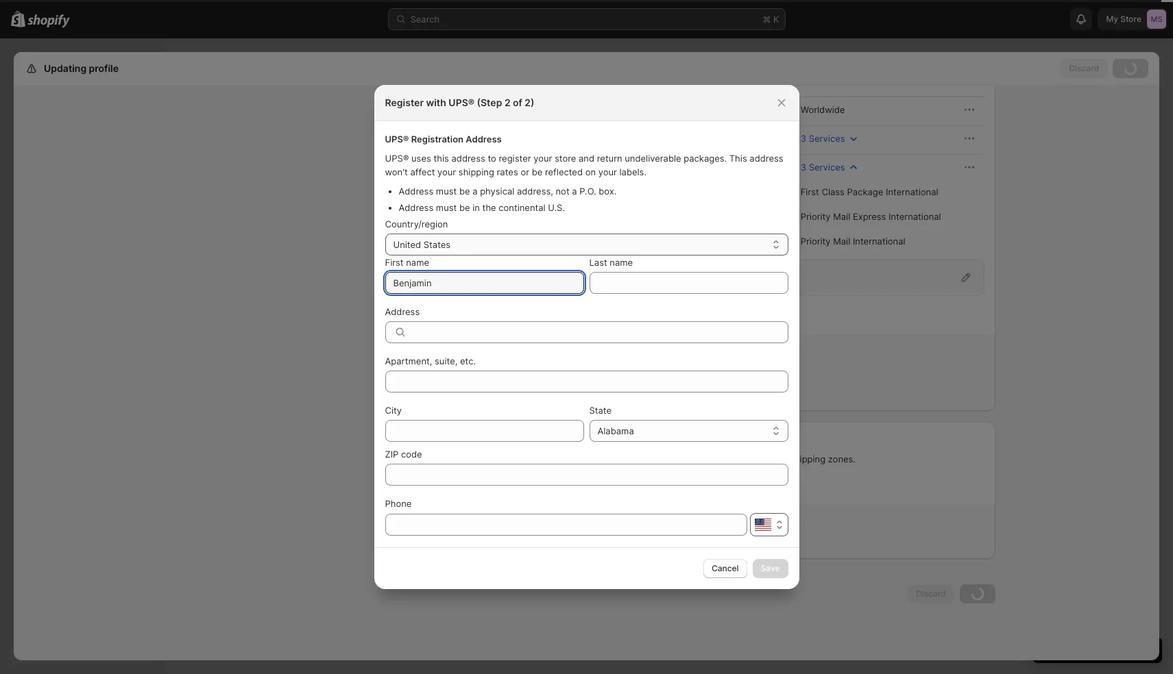 Task type: locate. For each thing, give the bounding box(es) containing it.
regions for 0 countries and regions
[[501, 364, 532, 375]]

must down usps
[[436, 186, 457, 197]]

services up worldwide
[[801, 76, 837, 87]]

priority mail international
[[801, 236, 906, 247]]

address up country/region
[[399, 202, 434, 213]]

carrier name
[[418, 76, 473, 87]]

countries
[[441, 364, 480, 375], [427, 534, 467, 545]]

and down go to markets link
[[469, 534, 485, 545]]

express
[[437, 104, 470, 115], [853, 211, 886, 222]]

selling
[[588, 454, 615, 465]]

0 vertical spatial first
[[801, 187, 820, 198]]

priority
[[801, 211, 831, 222], [801, 236, 831, 247]]

a down places
[[515, 454, 520, 465]]

1 vertical spatial shopify
[[543, 133, 575, 144]]

from up address,
[[520, 162, 540, 173]]

add rate
[[417, 314, 451, 324]]

1 vertical spatial priority
[[801, 236, 831, 247]]

0 vertical spatial be
[[532, 167, 543, 178]]

0 vertical spatial international
[[886, 187, 939, 198]]

usps (discounted rates from shopify shipping)
[[417, 162, 617, 173]]

shipping)
[[607, 104, 647, 115], [577, 133, 617, 144], [577, 162, 617, 173]]

updating
[[44, 62, 87, 74]]

regions inside 0 countries and regions button
[[501, 364, 532, 375]]

(discounted down ups® registration address
[[443, 162, 494, 173]]

regions down the learn
[[488, 534, 519, 545]]

united states
[[393, 239, 451, 250]]

0 horizontal spatial with
[[426, 97, 446, 108]]

your left "store"
[[534, 153, 552, 164]]

be right or
[[532, 167, 543, 178]]

1 vertical spatial 3
[[801, 162, 807, 173]]

0 vertical spatial 3
[[801, 133, 807, 144]]

places
[[507, 435, 535, 446]]

1 horizontal spatial markets
[[568, 484, 602, 495]]

0 vertical spatial 3 services
[[801, 133, 845, 144]]

international for first class package international
[[886, 187, 939, 198]]

1 calculated from the top
[[739, 104, 784, 115]]

1 3 from the top
[[801, 133, 807, 144]]

services for 3 services button
[[809, 133, 845, 144]]

register
[[499, 153, 531, 164]]

and inside ups® uses this address to register your store and return undeliverable packages. this address won't affect your shipping rates or be reflected on your labels.
[[579, 153, 595, 164]]

2 markets from the left
[[568, 484, 602, 495]]

2 vertical spatial be
[[459, 202, 470, 213]]

3
[[801, 133, 807, 144], [801, 162, 807, 173]]

shopify up return
[[572, 104, 604, 115]]

0 horizontal spatial name
[[406, 257, 429, 268]]

and up on
[[579, 153, 595, 164]]

start
[[408, 435, 430, 446]]

0 vertical spatial express
[[437, 104, 470, 115]]

your right the by
[[501, 347, 520, 358]]

name inside the carrier name button
[[449, 76, 473, 87]]

1 vertical spatial calculated
[[739, 162, 784, 173]]

time
[[770, 76, 788, 87]]

a for market
[[515, 454, 520, 465]]

2 vertical spatial services
[[809, 162, 845, 173]]

name right the last
[[610, 257, 633, 268]]

learn
[[491, 484, 515, 495]]

rates down register
[[497, 167, 518, 178]]

ZIP code text field
[[385, 464, 788, 486]]

1 vertical spatial regions
[[488, 534, 519, 545]]

not covered by your shipping zones
[[433, 347, 588, 358]]

3 services inside button
[[801, 133, 845, 144]]

usps
[[417, 162, 440, 173]]

1 vertical spatial must
[[436, 202, 457, 213]]

1 vertical spatial international
[[889, 211, 942, 222]]

1 vertical spatial with
[[495, 272, 513, 283]]

2 mail from the top
[[834, 236, 851, 247]]

be left in
[[459, 202, 470, 213]]

settings,
[[711, 454, 747, 465]]

0 vertical spatial regions
[[501, 364, 532, 375]]

international down priority mail express international
[[853, 236, 906, 247]]

mail down priority mail express international
[[834, 236, 851, 247]]

to left register
[[488, 153, 496, 164]]

2 must from the top
[[436, 202, 457, 213]]

0 horizontal spatial address
[[452, 153, 485, 164]]

ups®
[[449, 97, 475, 108], [417, 133, 441, 144], [385, 134, 409, 145], [385, 153, 409, 164]]

with
[[426, 97, 446, 108], [495, 272, 513, 283]]

shipping inside ups® uses this address to register your store and return undeliverable packages. this address won't affect your shipping rates or be reflected on your labels.
[[459, 167, 494, 178]]

1 vertical spatial (discounted
[[443, 133, 494, 144]]

services up class
[[809, 162, 845, 173]]

0 vertical spatial calculated
[[739, 104, 784, 115]]

rates inside ups® uses this address to register your store and return undeliverable packages. this address won't affect your shipping rates or be reflected on your labels.
[[497, 167, 518, 178]]

1 vertical spatial 3 services
[[801, 162, 845, 173]]

your
[[534, 153, 552, 164], [438, 167, 456, 178], [599, 167, 617, 178], [501, 347, 520, 358]]

1 horizontal spatial more
[[517, 484, 539, 495]]

priority for priority mail international
[[801, 236, 831, 247]]

0 horizontal spatial first
[[385, 257, 404, 268]]

3 services
[[801, 133, 845, 144], [801, 162, 845, 173]]

learn more about markets link
[[491, 484, 602, 495]]

add down start
[[408, 454, 426, 465]]

2 vertical spatial (discounted
[[443, 162, 494, 173]]

a right not
[[572, 186, 577, 197]]

calculated
[[739, 104, 784, 115], [739, 162, 784, 173]]

1 vertical spatial from
[[521, 133, 540, 144]]

3 services inside dropdown button
[[801, 162, 845, 173]]

0 vertical spatial priority
[[801, 211, 831, 222]]

(discounted
[[473, 104, 524, 115], [443, 133, 494, 144], [443, 162, 494, 173]]

3 down 3 services button
[[801, 162, 807, 173]]

this
[[434, 153, 449, 164]]

name down united states
[[406, 257, 429, 268]]

to inside ups® uses this address to register your store and return undeliverable packages. this address won't affect your shipping rates or be reflected on your labels.
[[488, 153, 496, 164]]

zones.
[[828, 454, 856, 465]]

first inside register with ups® (step 2 of 2) "dialog"
[[385, 257, 404, 268]]

2 3 services from the top
[[801, 162, 845, 173]]

more
[[483, 435, 505, 446], [517, 484, 539, 495]]

1 horizontal spatial first
[[801, 187, 820, 198]]

3 services up class
[[801, 162, 845, 173]]

2 3 from the top
[[801, 162, 807, 173]]

calculated down transit time
[[739, 104, 784, 115]]

countries right 209
[[427, 534, 467, 545]]

1 horizontal spatial name
[[449, 76, 473, 87]]

mail down class
[[834, 211, 851, 222]]

0 vertical spatial more
[[483, 435, 505, 446]]

of
[[513, 97, 523, 108]]

services inside button
[[809, 133, 845, 144]]

about
[[541, 484, 566, 495]]

express down 'first class package international' on the top of the page
[[853, 211, 886, 222]]

or
[[521, 167, 530, 178]]

first inside settings dialog
[[801, 187, 820, 198]]

2 vertical spatial shipping)
[[577, 162, 617, 173]]

1 3 services from the top
[[801, 133, 845, 144]]

not
[[433, 347, 449, 358]]

0 vertical spatial mail
[[834, 211, 851, 222]]

(discounted up this
[[443, 133, 494, 144]]

shipping up physical
[[459, 167, 494, 178]]

a up in
[[473, 186, 478, 197]]

mail
[[834, 211, 851, 222], [834, 236, 851, 247]]

services inside dropdown button
[[809, 162, 845, 173]]

go
[[417, 484, 428, 495]]

0
[[433, 364, 439, 375]]

shopify for ups® (discounted rates from shopify shipping)
[[543, 133, 575, 144]]

shipping
[[459, 167, 494, 178], [522, 347, 559, 358], [432, 435, 469, 446], [790, 454, 826, 465]]

regions inside 209 countries and regions button
[[488, 534, 519, 545]]

regions for 209 countries and regions
[[488, 534, 519, 545]]

fee
[[713, 76, 726, 87]]

1 vertical spatial add
[[408, 454, 426, 465]]

international right package at the right top
[[886, 187, 939, 198]]

calculated for usps (discounted rates from shopify shipping)
[[739, 162, 784, 173]]

page loading bar progress bar
[[0, 0, 1174, 2]]

(discounted left 2) at the left top of the page
[[473, 104, 524, 115]]

shipping left zones.
[[790, 454, 826, 465]]

1 horizontal spatial address
[[750, 153, 784, 164]]

ups® inside ups® uses this address to register your store and return undeliverable packages. this address won't affect your shipping rates or be reflected on your labels.
[[385, 153, 409, 164]]

shopify up not
[[542, 162, 574, 173]]

add
[[417, 314, 433, 324], [408, 454, 426, 465]]

must left in
[[436, 202, 457, 213]]

ups® inside settings dialog
[[417, 133, 441, 144]]

a inside settings dialog
[[515, 454, 520, 465]]

1 priority from the top
[[801, 211, 831, 222]]

from right 2) at the left top of the page
[[550, 104, 570, 115]]

store
[[555, 153, 576, 164]]

1 address from the left
[[452, 153, 485, 164]]

add inside button
[[417, 314, 433, 324]]

markets down countries/regions
[[440, 484, 472, 495]]

return
[[597, 153, 623, 164]]

undeliverable
[[625, 153, 682, 164]]

3 inside 3 services dropdown button
[[801, 162, 807, 173]]

add left rate
[[417, 314, 433, 324]]

shipping left zones
[[522, 347, 559, 358]]

name for carrier name
[[449, 76, 473, 87]]

0 vertical spatial must
[[436, 186, 457, 197]]

states
[[424, 239, 451, 250]]

mail for international
[[834, 236, 851, 247]]

state
[[590, 405, 612, 416]]

0 vertical spatial add
[[417, 314, 433, 324]]

more right the learn
[[517, 484, 539, 495]]

1 vertical spatial shipping)
[[577, 133, 617, 144]]

Last name text field
[[590, 272, 788, 294]]

1 vertical spatial services
[[809, 133, 845, 144]]

must
[[436, 186, 457, 197], [436, 202, 457, 213]]

with inside "dialog"
[[426, 97, 446, 108]]

your inside settings dialog
[[501, 347, 520, 358]]

p.o.
[[580, 186, 596, 197]]

2 vertical spatial from
[[520, 162, 540, 173]]

calculated right packages.
[[739, 162, 784, 173]]

from for usps (discounted rates from shopify shipping)
[[520, 162, 540, 173]]

1 horizontal spatial a
[[515, 454, 520, 465]]

1 mail from the top
[[834, 211, 851, 222]]

2 calculated from the top
[[739, 162, 784, 173]]

from up register
[[521, 133, 540, 144]]

with left shopify- at top left
[[495, 272, 513, 283]]

2 vertical spatial shopify
[[542, 162, 574, 173]]

2 horizontal spatial name
[[610, 257, 633, 268]]

2 horizontal spatial a
[[572, 186, 577, 197]]

shipping) for ups® (discounted rates from shopify shipping)
[[577, 133, 617, 144]]

first left class
[[801, 187, 820, 198]]

3 down worldwide
[[801, 133, 807, 144]]

3 inside 3 services button
[[801, 133, 807, 144]]

be left physical
[[459, 186, 470, 197]]

0 horizontal spatial a
[[473, 186, 478, 197]]

3 services down worldwide
[[801, 133, 845, 144]]

1 vertical spatial express
[[853, 211, 886, 222]]

0 vertical spatial shipping)
[[607, 104, 647, 115]]

countries down covered
[[441, 364, 480, 375]]

services up 3 services dropdown button
[[809, 133, 845, 144]]

0 vertical spatial with
[[426, 97, 446, 108]]

priority mail express international
[[801, 211, 942, 222]]

1 vertical spatial more
[[517, 484, 539, 495]]

1 markets from the left
[[440, 484, 472, 495]]

your down this
[[438, 167, 456, 178]]

with down carrier
[[426, 97, 446, 108]]

dhl
[[417, 104, 435, 115]]

0 horizontal spatial markets
[[440, 484, 472, 495]]

address down affect
[[399, 186, 434, 197]]

address must be a physical address, not a p.o. box. address must be in the continental u.s.
[[399, 186, 617, 213]]

reflected
[[545, 167, 583, 178]]

international down 'first class package international' on the top of the page
[[889, 211, 942, 222]]

name up register with ups® (step 2 of 2)
[[449, 76, 473, 87]]

express right dhl
[[437, 104, 470, 115]]

ups® for uses
[[385, 153, 409, 164]]

name for last name
[[610, 257, 633, 268]]

regions
[[501, 364, 532, 375], [488, 534, 519, 545]]

powered
[[553, 272, 590, 283]]

rates up register
[[497, 133, 518, 144]]

first down united
[[385, 257, 404, 268]]

shopify up "store"
[[543, 133, 575, 144]]

Apartment, suite, etc. text field
[[385, 371, 788, 393]]

more left places
[[483, 435, 505, 446]]

rates
[[527, 104, 548, 115], [497, 133, 518, 144], [496, 162, 518, 173], [497, 167, 518, 178]]

orders
[[420, 272, 449, 283]]

1 vertical spatial countries
[[427, 534, 467, 545]]

0 countries and regions
[[433, 364, 532, 375]]

registration
[[411, 134, 464, 145]]

City text field
[[385, 420, 584, 442]]

affect
[[410, 167, 435, 178]]

markets right the about
[[568, 484, 602, 495]]

with inside settings dialog
[[495, 272, 513, 283]]

create zone button
[[425, 384, 493, 403]]

1 vertical spatial mail
[[834, 236, 851, 247]]

city
[[385, 405, 402, 416]]

regions down not covered by your shipping zones on the bottom
[[501, 364, 532, 375]]

2 priority from the top
[[801, 236, 831, 247]]

0 vertical spatial countries
[[441, 364, 480, 375]]

1 vertical spatial first
[[385, 257, 404, 268]]

209
[[408, 534, 425, 545]]

0 horizontal spatial express
[[437, 104, 470, 115]]

1 horizontal spatial with
[[495, 272, 513, 283]]



Task type: describe. For each thing, give the bounding box(es) containing it.
markets inside go to markets link
[[440, 484, 472, 495]]

ups® (discounted rates from shopify shipping)
[[417, 133, 617, 144]]

—
[[673, 162, 682, 173]]

2
[[505, 97, 511, 108]]

dhl express (discounted rates from shopify shipping)
[[417, 104, 647, 115]]

shipping up countries/regions
[[432, 435, 469, 446]]

0 vertical spatial shopify
[[572, 104, 604, 115]]

address left rate
[[385, 307, 420, 318]]

countries for 0
[[441, 364, 480, 375]]

country/region
[[385, 219, 448, 230]]

register
[[385, 97, 424, 108]]

international for priority mail express international
[[889, 211, 942, 222]]

settings dialog
[[14, 0, 1160, 673]]

first class package international
[[801, 187, 939, 198]]

Phone text field
[[385, 514, 747, 536]]

address,
[[517, 186, 553, 197]]

profile
[[89, 62, 119, 74]]

phone
[[385, 499, 412, 510]]

3 services button
[[793, 129, 869, 148]]

add rate button
[[408, 310, 459, 329]]

name for first name
[[406, 257, 429, 268]]

apartment, suite, etc.
[[385, 356, 476, 367]]

this
[[730, 153, 747, 164]]

0 horizontal spatial more
[[483, 435, 505, 446]]

1 horizontal spatial express
[[853, 211, 886, 222]]

priority for priority mail express international
[[801, 211, 831, 222]]

last
[[590, 257, 607, 268]]

Address text field
[[413, 322, 788, 344]]

to down places
[[504, 454, 513, 465]]

last name
[[590, 257, 633, 268]]

(discounted for ups®
[[443, 133, 494, 144]]

labels.
[[620, 167, 647, 178]]

protected
[[451, 272, 492, 283]]

transit
[[739, 76, 768, 87]]

calculated for dhl express (discounted rates from shopify shipping)
[[739, 104, 784, 115]]

and down the by
[[483, 364, 499, 375]]

zone
[[464, 388, 484, 399]]

3 for 3 services dropdown button
[[801, 162, 807, 173]]

carrier
[[418, 76, 447, 87]]

first name
[[385, 257, 429, 268]]

0 vertical spatial from
[[550, 104, 570, 115]]

go to markets
[[417, 484, 472, 495]]

a for physical
[[473, 186, 478, 197]]

handling
[[673, 76, 710, 87]]

countries/regions
[[428, 454, 502, 465]]

suite,
[[435, 356, 458, 367]]

shopify-
[[515, 272, 553, 283]]

rates right of
[[527, 104, 548, 115]]

shipping) for usps (discounted rates from shopify shipping)
[[577, 162, 617, 173]]

add for add countries/regions to a market to start selling and manage localized settings, including shipping zones.
[[408, 454, 426, 465]]

2)
[[525, 97, 535, 108]]

worldwide
[[801, 104, 845, 115]]

settings
[[41, 62, 80, 74]]

to left start on the left
[[554, 454, 563, 465]]

united
[[393, 239, 421, 250]]

in
[[473, 202, 480, 213]]

first for first name
[[385, 257, 404, 268]]

packages.
[[684, 153, 727, 164]]

ups® registration address
[[385, 134, 502, 145]]

continental
[[499, 202, 546, 213]]

and right selling
[[617, 454, 633, 465]]

class
[[822, 187, 845, 198]]

united states (+1) image
[[755, 519, 771, 532]]

alabama
[[598, 426, 634, 437]]

not
[[556, 186, 570, 197]]

3 services for 3 services button
[[801, 133, 845, 144]]

3 services for 3 services dropdown button
[[801, 162, 845, 173]]

your down return
[[599, 167, 617, 178]]

market
[[523, 454, 552, 465]]

ups® for registration
[[385, 134, 409, 145]]

including
[[750, 454, 788, 465]]

be inside ups® uses this address to register your store and return undeliverable packages. this address won't affect your shipping rates or be reflected on your labels.
[[532, 167, 543, 178]]

create
[[433, 388, 461, 399]]

ups® uses this address to register your store and return undeliverable packages. this address won't affect your shipping rates or be reflected on your labels.
[[385, 153, 784, 178]]

register with ups® (step 2 of 2) dialog
[[0, 85, 1174, 590]]

shopify for usps (discounted rates from shopify shipping)
[[542, 162, 574, 173]]

1 must from the top
[[436, 186, 457, 197]]

etc.
[[460, 356, 476, 367]]

from for ups® (discounted rates from shopify shipping)
[[521, 133, 540, 144]]

First name text field
[[385, 272, 584, 294]]

covered
[[451, 347, 486, 358]]

create zone
[[433, 388, 484, 399]]

manage
[[635, 454, 669, 465]]

start
[[565, 454, 585, 465]]

updating profile
[[44, 62, 119, 74]]

box.
[[599, 186, 617, 197]]

localized
[[671, 454, 709, 465]]

0 vertical spatial services
[[801, 76, 837, 87]]

countries for 209
[[427, 534, 467, 545]]

3 services button
[[793, 158, 869, 177]]

209 countries and regions
[[408, 534, 519, 545]]

carrier name button
[[416, 69, 488, 95]]

2 address from the left
[[750, 153, 784, 164]]

(discounted for usps
[[443, 162, 494, 173]]

rates left or
[[496, 162, 518, 173]]

to right go
[[430, 484, 438, 495]]

orders protected with shopify-powered
[[420, 272, 590, 283]]

the
[[483, 202, 496, 213]]

ups® for (discounted
[[417, 133, 441, 144]]

cancel button
[[704, 560, 747, 579]]

shopify image
[[28, 14, 70, 28]]

0 vertical spatial (discounted
[[473, 104, 524, 115]]

add for add rate
[[417, 314, 433, 324]]

package
[[847, 187, 884, 198]]

3 for 3 services button
[[801, 133, 807, 144]]

won't
[[385, 167, 408, 178]]

0 countries and regions button
[[433, 359, 547, 379]]

rate
[[435, 314, 451, 324]]

services for 3 services dropdown button
[[809, 162, 845, 173]]

mail for express
[[834, 211, 851, 222]]

start shipping to more places
[[408, 435, 535, 446]]

handling fee
[[673, 76, 726, 87]]

address up register
[[466, 134, 502, 145]]

2 vertical spatial international
[[853, 236, 906, 247]]

to up countries/regions
[[472, 435, 480, 446]]

uses
[[412, 153, 431, 164]]

on
[[586, 167, 596, 178]]

1 vertical spatial be
[[459, 186, 470, 197]]

⌘ k
[[763, 14, 780, 25]]

transit time
[[739, 76, 788, 87]]

first for first class package international
[[801, 187, 820, 198]]

zones
[[562, 347, 588, 358]]

code
[[401, 449, 422, 460]]

zip
[[385, 449, 399, 460]]

apartment,
[[385, 356, 432, 367]]

go to markets link
[[408, 480, 480, 499]]

search
[[411, 14, 440, 25]]

k
[[774, 14, 780, 25]]

physical
[[480, 186, 515, 197]]

add countries/regions to a market to start selling and manage localized settings, including shipping zones.
[[408, 454, 856, 465]]



Task type: vqa. For each thing, say whether or not it's contained in the screenshot.
YYYY-MM-DD text field
no



